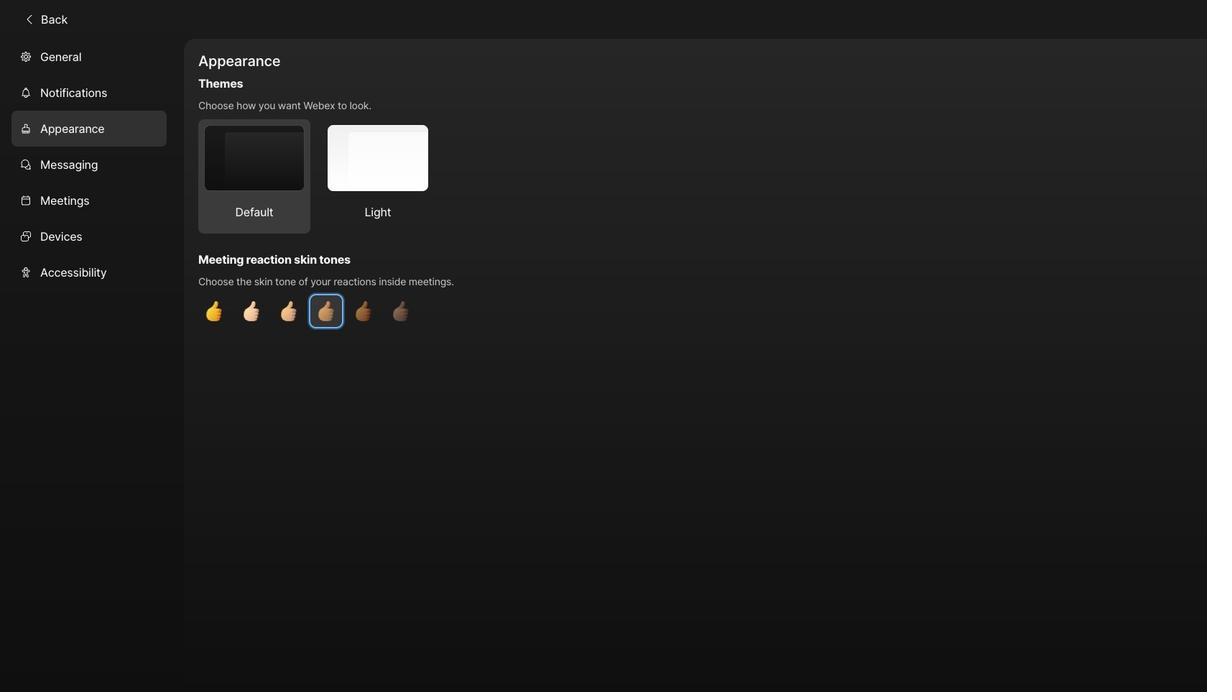 Task type: describe. For each thing, give the bounding box(es) containing it.
2 option group from the top
[[198, 251, 985, 327]]

wrapper image for general tab
[[20, 51, 32, 62]]

1 option group from the top
[[198, 75, 985, 234]]

accessibility tab
[[11, 254, 167, 290]]

wrapper image for messaging 'tab'
[[20, 159, 32, 170]]

wrapper image for devices tab
[[20, 231, 32, 242]]



Task type: locate. For each thing, give the bounding box(es) containing it.
wrapper image inside general tab
[[20, 51, 32, 62]]

notifications tab
[[11, 75, 167, 111]]

devices tab
[[11, 218, 167, 254]]

option group
[[198, 75, 985, 234], [198, 251, 985, 327]]

1 wrapper image from the top
[[20, 123, 32, 134]]

appearance tab
[[11, 111, 167, 146]]

1 vertical spatial wrapper image
[[20, 195, 32, 206]]

wrapper image inside devices tab
[[20, 231, 32, 242]]

settings navigation
[[0, 39, 184, 692]]

general tab
[[11, 39, 167, 75]]

wrapper image inside messaging 'tab'
[[20, 159, 32, 170]]

wrapper image for accessibility tab
[[20, 266, 32, 278]]

1 vertical spatial option group
[[198, 251, 985, 327]]

wrapper image for meetings tab
[[20, 195, 32, 206]]

wrapper image for appearance tab
[[20, 123, 32, 134]]

meetings tab
[[11, 182, 167, 218]]

wrapper image
[[20, 123, 32, 134], [20, 195, 32, 206]]

wrapper image inside meetings tab
[[20, 195, 32, 206]]

wrapper image inside accessibility tab
[[20, 266, 32, 278]]

2 wrapper image from the top
[[20, 195, 32, 206]]

wrapper image inside appearance tab
[[20, 123, 32, 134]]

wrapper image
[[24, 14, 35, 25], [20, 51, 32, 62], [20, 87, 32, 98], [20, 159, 32, 170], [20, 231, 32, 242], [20, 266, 32, 278]]

0 vertical spatial wrapper image
[[20, 123, 32, 134]]

wrapper image inside the notifications tab
[[20, 87, 32, 98]]

wrapper image for the notifications tab
[[20, 87, 32, 98]]

0 vertical spatial option group
[[198, 75, 985, 234]]

messaging tab
[[11, 146, 167, 182]]



Task type: vqa. For each thing, say whether or not it's contained in the screenshot.
wrapper icon in the DEVICES Tab
yes



